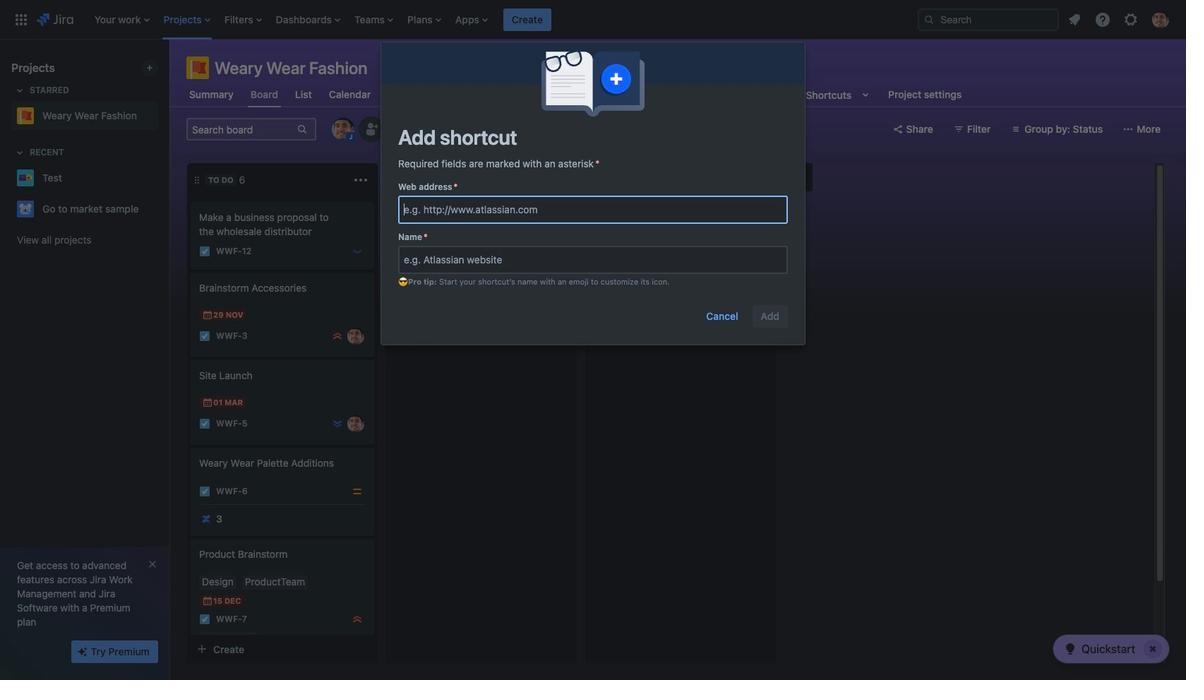 Task type: vqa. For each thing, say whether or not it's contained in the screenshot.
Tab List
yes



Task type: describe. For each thing, give the bounding box(es) containing it.
2 list item from the left
[[159, 0, 215, 39]]

due date: 29 november 2023 image
[[202, 309, 213, 321]]

1 task image from the top
[[199, 331, 210, 342]]

primary element
[[8, 0, 907, 39]]

collapse recent projects image
[[11, 144, 28, 161]]

2 task image from the top
[[199, 418, 210, 429]]

due date: 01 march 2024 image
[[202, 397, 213, 408]]

lowest image
[[332, 418, 343, 429]]

due date: 29 november 2023 image
[[202, 309, 213, 321]]

e.g. http://www.atlassian.com url field
[[400, 197, 787, 222]]

due date: 29 february 2024 image
[[401, 278, 413, 290]]

3 task image from the top
[[199, 614, 210, 625]]

1 task image from the top
[[199, 246, 210, 257]]

collapse starred projects image
[[11, 82, 28, 99]]

close premium upgrade banner image
[[147, 559, 158, 570]]

Search field
[[918, 8, 1060, 31]]

show subtasks image
[[234, 634, 251, 651]]

4 list item from the left
[[272, 0, 345, 39]]

5 list item from the left
[[350, 0, 398, 39]]



Task type: locate. For each thing, give the bounding box(es) containing it.
due date: 15 december 2023 image
[[202, 595, 213, 607], [202, 595, 213, 607]]

james peterson image for the left highest icon
[[348, 328, 364, 345]]

due date: 01 march 2024 image
[[202, 397, 213, 408]]

Search board text field
[[188, 119, 295, 139]]

2 vertical spatial task image
[[199, 614, 210, 625]]

tab list
[[178, 82, 973, 107]]

add people image
[[363, 121, 380, 138]]

1 vertical spatial task image
[[199, 486, 210, 497]]

task image down due date: 01 march 2024 image
[[199, 418, 210, 429]]

highest image
[[332, 331, 343, 342], [352, 614, 363, 625]]

0 horizontal spatial highest image
[[332, 331, 343, 342]]

8 list item from the left
[[504, 0, 552, 39]]

7 list item from the left
[[451, 0, 492, 39]]

james peterson image for lowest 'image'
[[348, 415, 364, 432]]

list
[[87, 0, 907, 39], [1062, 7, 1178, 32]]

0 vertical spatial highest image
[[332, 331, 343, 342]]

0 vertical spatial task image
[[199, 246, 210, 257]]

1 horizontal spatial list
[[1062, 7, 1178, 32]]

None search field
[[918, 8, 1060, 31]]

3 list item from the left
[[220, 0, 266, 39]]

6 list item from the left
[[403, 0, 446, 39]]

search image
[[924, 14, 935, 25]]

banner
[[0, 0, 1187, 40]]

james peterson image
[[547, 297, 564, 314]]

0 horizontal spatial list
[[87, 0, 907, 39]]

1 vertical spatial james peterson image
[[348, 415, 364, 432]]

1 vertical spatial task image
[[199, 418, 210, 429]]

dismiss quickstart image
[[1142, 638, 1165, 660]]

2 task image from the top
[[199, 486, 210, 497]]

e.g. Atlassian website field
[[400, 247, 787, 273]]

0 vertical spatial james peterson image
[[348, 328, 364, 345]]

jira image
[[37, 11, 73, 28], [37, 11, 73, 28]]

1 james peterson image from the top
[[348, 328, 364, 345]]

task image
[[199, 246, 210, 257], [199, 418, 210, 429]]

list item
[[90, 0, 154, 39], [159, 0, 215, 39], [220, 0, 266, 39], [272, 0, 345, 39], [350, 0, 398, 39], [403, 0, 446, 39], [451, 0, 492, 39], [504, 0, 552, 39]]

medium image
[[352, 486, 363, 497]]

1 list item from the left
[[90, 0, 154, 39]]

2 james peterson image from the top
[[348, 415, 364, 432]]

0 vertical spatial task image
[[199, 331, 210, 342]]

1 vertical spatial highest image
[[352, 614, 363, 625]]

check image
[[1062, 641, 1079, 658]]

dialog
[[381, 42, 805, 345]]

1 horizontal spatial highest image
[[352, 614, 363, 625]]

task image
[[199, 331, 210, 342], [199, 486, 210, 497], [199, 614, 210, 625]]

create column image
[[790, 169, 807, 186]]

low image
[[352, 246, 363, 257]]

due date: 29 february 2024 image
[[401, 278, 413, 290]]

task image up due date: 29 november 2023 icon
[[199, 246, 210, 257]]

james peterson image
[[348, 328, 364, 345], [348, 415, 364, 432]]



